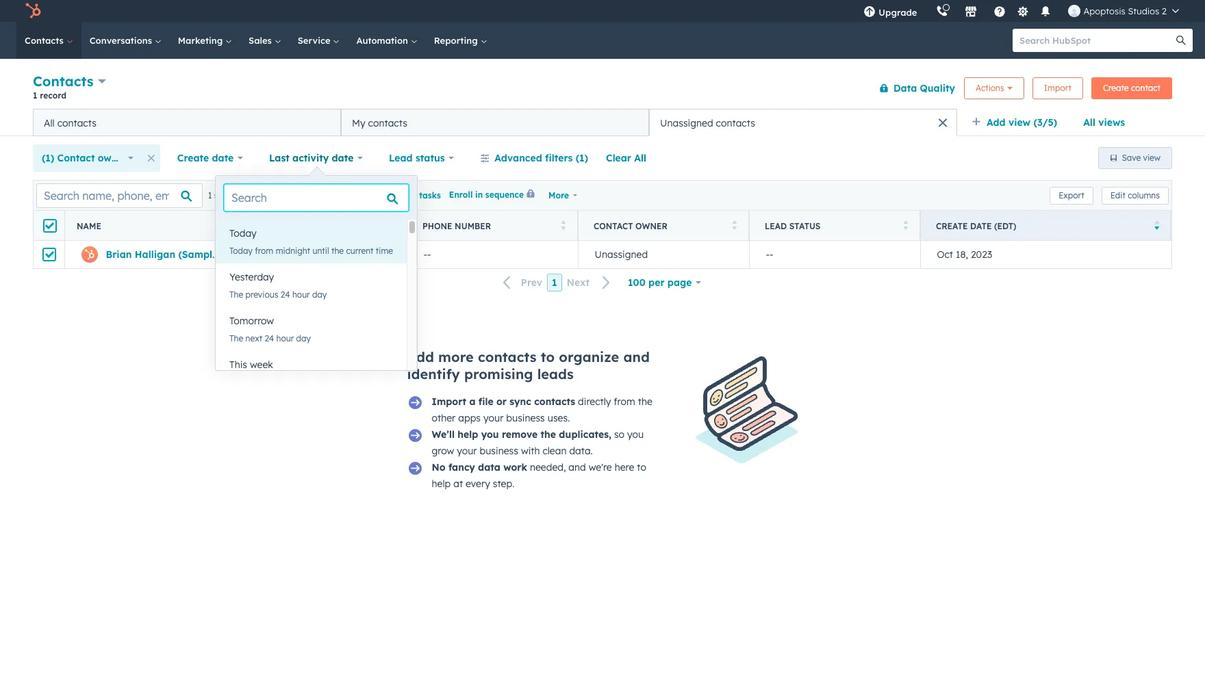 Task type: vqa. For each thing, say whether or not it's contained in the screenshot.
rightmost month
no



Task type: describe. For each thing, give the bounding box(es) containing it.
lead for lead status
[[389, 152, 413, 164]]

press to sort. element for phone number
[[561, 220, 566, 232]]

date inside dropdown button
[[332, 152, 354, 164]]

clear all
[[606, 152, 647, 164]]

the for yesterday
[[229, 290, 243, 300]]

search button
[[1170, 29, 1193, 52]]

yesterday the previous 24 hour day
[[229, 271, 327, 300]]

today today from midnight until the current time
[[229, 227, 393, 256]]

bh@hubspot.com link
[[252, 249, 336, 261]]

press to sort. image for phone number
[[561, 220, 566, 230]]

contacts button
[[33, 71, 106, 91]]

brian halligan (sample contact) link
[[106, 249, 262, 261]]

contact inside popup button
[[57, 152, 95, 164]]

data
[[894, 82, 917, 94]]

conversations link
[[81, 22, 170, 59]]

reporting link
[[426, 22, 496, 59]]

my
[[352, 117, 366, 129]]

email
[[251, 221, 278, 231]]

descending sort. press to sort ascending. element
[[1154, 220, 1160, 232]]

(edt)
[[994, 221, 1017, 231]]

(1) contact owner button
[[33, 145, 142, 172]]

sync
[[510, 396, 531, 408]]

promising
[[464, 366, 533, 383]]

marketing link
[[170, 22, 240, 59]]

1 for 1 selected
[[208, 190, 212, 200]]

clear
[[606, 152, 631, 164]]

tara schultz image
[[1069, 5, 1081, 17]]

24 for yesterday
[[281, 290, 290, 300]]

lead for lead status
[[765, 221, 787, 231]]

hour for yesterday
[[292, 290, 310, 300]]

4 - from the left
[[770, 249, 774, 261]]

contacts inside add more contacts to organize and identify promising leads
[[478, 349, 537, 366]]

from inside directly from the other apps your business uses.
[[614, 396, 635, 408]]

brian halligan (sample contact)
[[106, 249, 262, 261]]

all views link
[[1075, 109, 1134, 136]]

create for create tasks
[[390, 190, 417, 200]]

to inside needed, and we're here to help at every step.
[[637, 462, 646, 474]]

100 per page button
[[619, 269, 710, 297]]

1 -- button from the left
[[407, 241, 578, 268]]

Search name, phone, email addresses, or company search field
[[36, 183, 203, 208]]

100
[[628, 277, 646, 289]]

tomorrow
[[229, 315, 274, 327]]

1 for 1 record
[[33, 90, 37, 101]]

directly
[[578, 396, 611, 408]]

day for tomorrow
[[296, 334, 311, 344]]

contact)
[[221, 249, 262, 261]]

and inside needed, and we're here to help at every step.
[[569, 462, 586, 474]]

data quality
[[894, 82, 955, 94]]

Search search field
[[224, 184, 409, 212]]

leads
[[537, 366, 574, 383]]

1 for 1
[[552, 277, 557, 289]]

unassigned contacts
[[660, 117, 755, 129]]

press to sort. image for email
[[389, 220, 394, 230]]

create for create contact
[[1103, 83, 1129, 93]]

upgrade image
[[864, 6, 876, 18]]

apoptosis studios 2 button
[[1061, 0, 1188, 22]]

midnight
[[276, 246, 310, 256]]

your inside so you grow your business with clean data.
[[457, 445, 477, 458]]

so
[[614, 429, 625, 441]]

1 today from the top
[[229, 227, 257, 240]]

more
[[549, 190, 569, 200]]

100 per page
[[628, 277, 692, 289]]

contact
[[1131, 83, 1161, 93]]

tomorrow button
[[216, 308, 407, 335]]

more button
[[549, 188, 577, 203]]

columns
[[1128, 190, 1160, 200]]

1 -- from the left
[[424, 249, 431, 261]]

contacts for all contacts
[[57, 117, 97, 129]]

import a file or sync contacts
[[432, 396, 575, 408]]

view for add
[[1009, 116, 1031, 129]]

work
[[503, 462, 527, 474]]

you inside so you grow your business with clean data.
[[627, 429, 644, 441]]

create date button
[[168, 145, 252, 172]]

at
[[454, 478, 463, 490]]

reporting
[[434, 35, 480, 46]]

press to sort. element for lead status
[[903, 220, 908, 232]]

last activity date button
[[260, 145, 372, 172]]

0 vertical spatial help
[[458, 429, 478, 441]]

import button
[[1033, 77, 1083, 99]]

import for import a file or sync contacts
[[432, 396, 466, 408]]

1 horizontal spatial contact
[[594, 221, 633, 231]]

1 press to sort. element from the left
[[218, 220, 223, 232]]

apoptosis studios 2
[[1084, 5, 1167, 16]]

press to sort. image for contact owner
[[732, 220, 737, 230]]

advanced
[[495, 152, 542, 164]]

business inside directly from the other apps your business uses.
[[506, 412, 545, 425]]

per
[[649, 277, 665, 289]]

marketplaces button
[[957, 0, 986, 22]]

phone
[[423, 221, 452, 231]]

unassigned for unassigned contacts
[[660, 117, 713, 129]]

no fancy data work
[[432, 462, 527, 474]]

contacts for my contacts
[[368, 117, 407, 129]]

bh@hubspot.com button
[[236, 241, 407, 268]]

1 - from the left
[[424, 249, 427, 261]]

create for create date
[[177, 152, 209, 164]]

view for save
[[1143, 153, 1161, 163]]

help image
[[994, 6, 1006, 18]]

contacts banner
[[33, 70, 1173, 109]]

and inside add more contacts to organize and identify promising leads
[[624, 349, 650, 366]]

halligan
[[135, 249, 175, 261]]

hubspot image
[[25, 3, 41, 19]]

yesterday button
[[216, 264, 407, 291]]

status
[[416, 152, 445, 164]]

next
[[246, 334, 262, 344]]

advanced filters (1)
[[495, 152, 588, 164]]

marketplaces image
[[965, 6, 978, 18]]

my contacts button
[[341, 109, 649, 136]]

no
[[432, 462, 446, 474]]

from inside today today from midnight until the current time
[[255, 246, 273, 256]]

conversations
[[90, 35, 155, 46]]

data.
[[569, 445, 593, 458]]

data
[[478, 462, 501, 474]]

week
[[250, 359, 273, 371]]

or
[[497, 396, 507, 408]]

pagination navigation
[[495, 274, 619, 292]]

1 press to sort. image from the left
[[218, 220, 223, 230]]

all contacts
[[44, 117, 97, 129]]

the for tomorrow
[[229, 334, 243, 344]]

prev button
[[495, 274, 547, 292]]

name
[[77, 221, 101, 231]]

save
[[1122, 153, 1141, 163]]

unassigned for unassigned
[[595, 249, 648, 261]]

notifications image
[[1040, 6, 1052, 18]]

yesterday
[[229, 271, 274, 284]]

page
[[668, 277, 692, 289]]

press to sort. element for email
[[389, 220, 394, 232]]

activity
[[292, 152, 329, 164]]

phone number
[[423, 221, 491, 231]]

apoptosis
[[1084, 5, 1126, 16]]

create tasks button
[[379, 189, 441, 202]]

enroll in sequence button
[[449, 189, 540, 202]]

owner inside (1) contact owner popup button
[[98, 152, 127, 164]]

all contacts button
[[33, 109, 341, 136]]

last activity date
[[269, 152, 354, 164]]



Task type: locate. For each thing, give the bounding box(es) containing it.
2 date from the left
[[332, 152, 354, 164]]

lead status
[[389, 152, 445, 164]]

0 horizontal spatial lead
[[389, 152, 413, 164]]

-- button down status
[[749, 241, 920, 268]]

enroll
[[449, 190, 473, 200]]

contact
[[57, 152, 95, 164], [594, 221, 633, 231]]

1 vertical spatial from
[[614, 396, 635, 408]]

1 vertical spatial today
[[229, 246, 253, 256]]

0 vertical spatial business
[[506, 412, 545, 425]]

here
[[615, 462, 634, 474]]

1 left the record
[[33, 90, 37, 101]]

edit columns
[[1111, 190, 1160, 200]]

lead inside "lead status" popup button
[[389, 152, 413, 164]]

18,
[[956, 249, 968, 261]]

fancy
[[449, 462, 475, 474]]

0 horizontal spatial date
[[212, 152, 234, 164]]

this
[[229, 359, 247, 371]]

sales
[[249, 35, 274, 46]]

0 vertical spatial the
[[229, 290, 243, 300]]

24 inside yesterday the previous 24 hour day
[[281, 290, 290, 300]]

1 vertical spatial your
[[457, 445, 477, 458]]

press to sort. image down more popup button at the top of page
[[561, 220, 566, 230]]

all views
[[1084, 116, 1125, 129]]

date
[[971, 221, 992, 231]]

needed, and we're here to help at every step.
[[432, 462, 646, 490]]

add view (3/5) button
[[963, 109, 1075, 136]]

hour inside tomorrow the next 24 hour day
[[276, 334, 294, 344]]

import up (3/5)
[[1044, 83, 1072, 93]]

unassigned contacts button
[[649, 109, 957, 136]]

1 vertical spatial view
[[1143, 153, 1161, 163]]

1 horizontal spatial (1)
[[576, 152, 588, 164]]

0 horizontal spatial you
[[481, 429, 499, 441]]

all inside 'link'
[[1084, 116, 1096, 129]]

date inside popup button
[[212, 152, 234, 164]]

0 vertical spatial contacts
[[25, 35, 66, 46]]

1 vertical spatial business
[[480, 445, 518, 458]]

business up we'll help you remove the duplicates,
[[506, 412, 545, 425]]

owner
[[98, 152, 127, 164], [636, 221, 668, 231]]

owner up search name, phone, email addresses, or company search field
[[98, 152, 127, 164]]

search image
[[1177, 36, 1186, 45]]

0 horizontal spatial day
[[296, 334, 311, 344]]

1 (1) from the left
[[42, 152, 54, 164]]

previous
[[246, 290, 278, 300]]

1 horizontal spatial 24
[[281, 290, 290, 300]]

edit columns button
[[1102, 187, 1169, 204]]

save view
[[1122, 153, 1161, 163]]

edit
[[1111, 190, 1126, 200]]

day inside yesterday the previous 24 hour day
[[312, 290, 327, 300]]

descending sort. press to sort ascending. image
[[1154, 220, 1160, 230]]

create inside create date popup button
[[177, 152, 209, 164]]

0 horizontal spatial all
[[44, 117, 55, 129]]

0 horizontal spatial 24
[[265, 334, 274, 344]]

create left 'date'
[[936, 221, 968, 231]]

1 horizontal spatial press to sort. image
[[903, 220, 908, 230]]

and down data.
[[569, 462, 586, 474]]

to left organize
[[541, 349, 555, 366]]

view right save
[[1143, 153, 1161, 163]]

press to sort. element for contact owner
[[732, 220, 737, 232]]

current
[[346, 246, 374, 256]]

add for add more contacts to organize and identify promising leads
[[407, 349, 434, 366]]

0 horizontal spatial --
[[424, 249, 431, 261]]

contacts inside popup button
[[33, 73, 94, 90]]

(1) contact owner
[[42, 152, 127, 164]]

service link
[[289, 22, 348, 59]]

day inside tomorrow the next 24 hour day
[[296, 334, 311, 344]]

3 - from the left
[[766, 249, 770, 261]]

1 vertical spatial contacts
[[33, 73, 94, 90]]

date up 1 selected
[[212, 152, 234, 164]]

the right until
[[331, 246, 344, 256]]

1 left the selected
[[208, 190, 212, 200]]

menu
[[854, 0, 1189, 22]]

all for all contacts
[[44, 117, 55, 129]]

tasks
[[419, 190, 441, 200]]

help down apps
[[458, 429, 478, 441]]

add inside popup button
[[987, 116, 1006, 129]]

1 inside button
[[552, 277, 557, 289]]

1 horizontal spatial help
[[458, 429, 478, 441]]

from right "directly"
[[614, 396, 635, 408]]

2 horizontal spatial the
[[638, 396, 653, 408]]

2 press to sort. image from the left
[[903, 220, 908, 230]]

0 vertical spatial import
[[1044, 83, 1072, 93]]

the inside directly from the other apps your business uses.
[[638, 396, 653, 408]]

0 vertical spatial to
[[541, 349, 555, 366]]

2 the from the top
[[229, 334, 243, 344]]

uses.
[[548, 412, 570, 425]]

0 horizontal spatial press to sort. image
[[389, 220, 394, 230]]

2 vertical spatial 1
[[552, 277, 557, 289]]

create date (edt)
[[936, 221, 1017, 231]]

you right the so at the right of the page
[[627, 429, 644, 441]]

contact up unassigned button
[[594, 221, 633, 231]]

2
[[1162, 5, 1167, 16]]

2 press to sort. element from the left
[[389, 220, 394, 232]]

3 press to sort. element from the left
[[561, 220, 566, 232]]

0 horizontal spatial unassigned
[[595, 249, 648, 261]]

1 horizontal spatial all
[[634, 152, 647, 164]]

1 horizontal spatial 1
[[208, 190, 212, 200]]

apps
[[458, 412, 481, 425]]

1 vertical spatial the
[[229, 334, 243, 344]]

to inside add more contacts to organize and identify promising leads
[[541, 349, 555, 366]]

2 today from the top
[[229, 246, 253, 256]]

contacts link
[[16, 22, 81, 59]]

1 vertical spatial 1
[[208, 190, 212, 200]]

24 right next
[[265, 334, 274, 344]]

last
[[269, 152, 290, 164]]

0 vertical spatial from
[[255, 246, 273, 256]]

add inside add more contacts to organize and identify promising leads
[[407, 349, 434, 366]]

needed,
[[530, 462, 566, 474]]

unassigned
[[660, 117, 713, 129], [595, 249, 648, 261]]

your down file at bottom left
[[484, 412, 504, 425]]

day for yesterday
[[312, 290, 327, 300]]

1 horizontal spatial press to sort. image
[[561, 220, 566, 230]]

1 date from the left
[[212, 152, 234, 164]]

1 horizontal spatial from
[[614, 396, 635, 408]]

menu item
[[927, 0, 930, 22]]

day up tomorrow button
[[312, 290, 327, 300]]

1 press to sort. image from the left
[[389, 220, 394, 230]]

1 horizontal spatial to
[[637, 462, 646, 474]]

the down yesterday at top
[[229, 290, 243, 300]]

1 vertical spatial and
[[569, 462, 586, 474]]

1 vertical spatial to
[[637, 462, 646, 474]]

hubspot link
[[16, 3, 51, 19]]

upgrade
[[879, 7, 917, 18]]

business up "data"
[[480, 445, 518, 458]]

hour
[[292, 290, 310, 300], [276, 334, 294, 344]]

save view button
[[1098, 147, 1173, 169]]

create contact button
[[1092, 77, 1173, 99]]

-- down the lead status
[[766, 249, 774, 261]]

unassigned button
[[578, 241, 749, 268]]

24 right the previous at the left
[[281, 290, 290, 300]]

press to sort. image for lead status
[[903, 220, 908, 230]]

import for import
[[1044, 83, 1072, 93]]

hour up tomorrow button
[[292, 290, 310, 300]]

1 horizontal spatial import
[[1044, 83, 1072, 93]]

export
[[1059, 190, 1085, 200]]

notifications button
[[1034, 0, 1058, 22]]

the inside today today from midnight until the current time
[[331, 246, 344, 256]]

1 vertical spatial add
[[407, 349, 434, 366]]

help down no
[[432, 478, 451, 490]]

your up fancy
[[457, 445, 477, 458]]

1 horizontal spatial day
[[312, 290, 327, 300]]

oct 18, 2023
[[937, 249, 993, 261]]

create left the tasks
[[390, 190, 417, 200]]

business inside so you grow your business with clean data.
[[480, 445, 518, 458]]

create down all contacts button
[[177, 152, 209, 164]]

add down actions popup button
[[987, 116, 1006, 129]]

0 vertical spatial owner
[[98, 152, 127, 164]]

0 vertical spatial 24
[[281, 290, 290, 300]]

add more contacts to organize and identify promising leads
[[407, 349, 650, 383]]

create inside create tasks button
[[390, 190, 417, 200]]

2 horizontal spatial 1
[[552, 277, 557, 289]]

24 for tomorrow
[[265, 334, 274, 344]]

contact down all contacts on the left top of the page
[[57, 152, 95, 164]]

advanced filters (1) button
[[471, 145, 597, 172]]

export button
[[1050, 187, 1094, 204]]

settings image
[[1017, 6, 1029, 18]]

2 -- button from the left
[[749, 241, 920, 268]]

hour for tomorrow
[[276, 334, 294, 344]]

0 vertical spatial add
[[987, 116, 1006, 129]]

you left remove
[[481, 429, 499, 441]]

-- down phone
[[424, 249, 431, 261]]

0 vertical spatial your
[[484, 412, 504, 425]]

today up contact)
[[229, 227, 257, 240]]

0 horizontal spatial add
[[407, 349, 434, 366]]

hour inside yesterday the previous 24 hour day
[[292, 290, 310, 300]]

2 -- from the left
[[766, 249, 774, 261]]

0 horizontal spatial import
[[432, 396, 466, 408]]

0 horizontal spatial help
[[432, 478, 451, 490]]

bh@hubspot.com
[[252, 249, 336, 261]]

(1) right filters
[[576, 152, 588, 164]]

date right activity
[[332, 152, 354, 164]]

0 vertical spatial today
[[229, 227, 257, 240]]

24 inside tomorrow the next 24 hour day
[[265, 334, 274, 344]]

1 horizontal spatial your
[[484, 412, 504, 425]]

day up the this week 'button'
[[296, 334, 311, 344]]

0 vertical spatial and
[[624, 349, 650, 366]]

1 vertical spatial day
[[296, 334, 311, 344]]

help inside needed, and we're here to help at every step.
[[432, 478, 451, 490]]

0 vertical spatial contact
[[57, 152, 95, 164]]

menu containing apoptosis studios 2
[[854, 0, 1189, 22]]

-
[[424, 249, 427, 261], [427, 249, 431, 261], [766, 249, 770, 261], [770, 249, 774, 261]]

1 vertical spatial contact
[[594, 221, 633, 231]]

remove
[[502, 429, 538, 441]]

0 vertical spatial unassigned
[[660, 117, 713, 129]]

view left (3/5)
[[1009, 116, 1031, 129]]

other
[[432, 412, 456, 425]]

1 horizontal spatial add
[[987, 116, 1006, 129]]

contacts down hubspot link
[[25, 35, 66, 46]]

import inside button
[[1044, 83, 1072, 93]]

assign
[[263, 190, 290, 200]]

you
[[481, 429, 499, 441], [627, 429, 644, 441]]

1 vertical spatial 24
[[265, 334, 274, 344]]

1 horizontal spatial you
[[627, 429, 644, 441]]

with
[[521, 445, 540, 458]]

5 press to sort. element from the left
[[903, 220, 908, 232]]

1 horizontal spatial -- button
[[749, 241, 920, 268]]

contact owner
[[594, 221, 668, 231]]

we're
[[589, 462, 612, 474]]

1 horizontal spatial and
[[624, 349, 650, 366]]

(3/5)
[[1034, 116, 1058, 129]]

0 horizontal spatial the
[[331, 246, 344, 256]]

1 vertical spatial the
[[638, 396, 653, 408]]

0 horizontal spatial owner
[[98, 152, 127, 164]]

more
[[438, 349, 474, 366]]

1 horizontal spatial owner
[[636, 221, 668, 231]]

1 horizontal spatial unassigned
[[660, 117, 713, 129]]

1 vertical spatial import
[[432, 396, 466, 408]]

actions
[[976, 83, 1005, 93]]

add view (3/5)
[[987, 116, 1058, 129]]

0 vertical spatial day
[[312, 290, 327, 300]]

studios
[[1128, 5, 1160, 16]]

1 horizontal spatial view
[[1143, 153, 1161, 163]]

and right organize
[[624, 349, 650, 366]]

today up yesterday at top
[[229, 246, 253, 256]]

0 horizontal spatial contact
[[57, 152, 95, 164]]

1 button
[[547, 274, 562, 292]]

press to sort. image down 1 selected
[[218, 220, 223, 230]]

1 selected
[[208, 190, 246, 200]]

sales link
[[240, 22, 289, 59]]

contacts for unassigned contacts
[[716, 117, 755, 129]]

-- button down number
[[407, 241, 578, 268]]

add left more
[[407, 349, 434, 366]]

1 vertical spatial hour
[[276, 334, 294, 344]]

today
[[229, 227, 257, 240], [229, 246, 253, 256]]

calling icon image
[[937, 5, 949, 18]]

all left the views
[[1084, 116, 1096, 129]]

the inside tomorrow the next 24 hour day
[[229, 334, 243, 344]]

1 horizontal spatial date
[[332, 152, 354, 164]]

0 horizontal spatial view
[[1009, 116, 1031, 129]]

contacts inside 'button'
[[368, 117, 407, 129]]

list box containing today
[[216, 220, 417, 395]]

0 horizontal spatial 1
[[33, 90, 37, 101]]

2 horizontal spatial press to sort. image
[[732, 220, 737, 230]]

1 right prev
[[552, 277, 557, 289]]

1 horizontal spatial --
[[766, 249, 774, 261]]

the
[[331, 246, 344, 256], [638, 396, 653, 408], [541, 429, 556, 441]]

0 vertical spatial 1
[[33, 90, 37, 101]]

contacts
[[25, 35, 66, 46], [33, 73, 94, 90]]

0 horizontal spatial your
[[457, 445, 477, 458]]

2 (1) from the left
[[576, 152, 588, 164]]

identify
[[407, 366, 460, 383]]

hour right next
[[276, 334, 294, 344]]

0 horizontal spatial and
[[569, 462, 586, 474]]

create for create date (edt)
[[936, 221, 968, 231]]

Search HubSpot search field
[[1013, 29, 1181, 52]]

press to sort. image
[[218, 220, 223, 230], [561, 220, 566, 230], [732, 220, 737, 230]]

view inside button
[[1143, 153, 1161, 163]]

(1) down all contacts on the left top of the page
[[42, 152, 54, 164]]

(1)
[[42, 152, 54, 164], [576, 152, 588, 164]]

3 press to sort. image from the left
[[732, 220, 737, 230]]

2 horizontal spatial all
[[1084, 116, 1096, 129]]

0 horizontal spatial -- button
[[407, 241, 578, 268]]

1 vertical spatial owner
[[636, 221, 668, 231]]

grow
[[432, 445, 454, 458]]

all for all views
[[1084, 116, 1096, 129]]

0 horizontal spatial press to sort. image
[[218, 220, 223, 230]]

view
[[1009, 116, 1031, 129], [1143, 153, 1161, 163]]

today button
[[216, 220, 407, 247]]

list box
[[216, 220, 417, 395]]

the
[[229, 290, 243, 300], [229, 334, 243, 344]]

0 horizontal spatial from
[[255, 246, 273, 256]]

my contacts
[[352, 117, 407, 129]]

(1) inside button
[[576, 152, 588, 164]]

create inside create contact button
[[1103, 83, 1129, 93]]

2 - from the left
[[427, 249, 431, 261]]

the left next
[[229, 334, 243, 344]]

1 vertical spatial help
[[432, 478, 451, 490]]

create left the contact
[[1103, 83, 1129, 93]]

step.
[[493, 478, 515, 490]]

0 horizontal spatial (1)
[[42, 152, 54, 164]]

marketing
[[178, 35, 225, 46]]

(1) inside popup button
[[42, 152, 54, 164]]

0 vertical spatial lead
[[389, 152, 413, 164]]

1 vertical spatial unassigned
[[595, 249, 648, 261]]

all down "1 record"
[[44, 117, 55, 129]]

enroll in sequence
[[449, 190, 524, 200]]

owner up unassigned button
[[636, 221, 668, 231]]

views
[[1099, 116, 1125, 129]]

0 vertical spatial the
[[331, 246, 344, 256]]

add for add view (3/5)
[[987, 116, 1006, 129]]

1 record
[[33, 90, 66, 101]]

2 press to sort. image from the left
[[561, 220, 566, 230]]

to right here on the bottom right of the page
[[637, 462, 646, 474]]

1 inside contacts banner
[[33, 90, 37, 101]]

all right clear
[[634, 152, 647, 164]]

press to sort. image
[[389, 220, 394, 230], [903, 220, 908, 230]]

date
[[212, 152, 234, 164], [332, 152, 354, 164]]

the right "directly"
[[638, 396, 653, 408]]

1 vertical spatial lead
[[765, 221, 787, 231]]

import up other
[[432, 396, 466, 408]]

0 vertical spatial view
[[1009, 116, 1031, 129]]

from down email
[[255, 246, 273, 256]]

press to sort. image left the lead status
[[732, 220, 737, 230]]

data quality button
[[870, 74, 956, 102]]

your inside directly from the other apps your business uses.
[[484, 412, 504, 425]]

1 horizontal spatial the
[[541, 429, 556, 441]]

2 you from the left
[[627, 429, 644, 441]]

the inside yesterday the previous 24 hour day
[[229, 290, 243, 300]]

0 vertical spatial hour
[[292, 290, 310, 300]]

1 the from the top
[[229, 290, 243, 300]]

view inside popup button
[[1009, 116, 1031, 129]]

2023
[[971, 249, 993, 261]]

contacts up the record
[[33, 73, 94, 90]]

4 press to sort. element from the left
[[732, 220, 737, 232]]

help button
[[989, 0, 1012, 22]]

calling icon button
[[931, 2, 954, 20]]

press to sort. element
[[218, 220, 223, 232], [389, 220, 394, 232], [561, 220, 566, 232], [732, 220, 737, 232], [903, 220, 908, 232]]

the up the clean
[[541, 429, 556, 441]]

1 you from the left
[[481, 429, 499, 441]]

0 horizontal spatial to
[[541, 349, 555, 366]]

1 horizontal spatial lead
[[765, 221, 787, 231]]

2 vertical spatial the
[[541, 429, 556, 441]]



